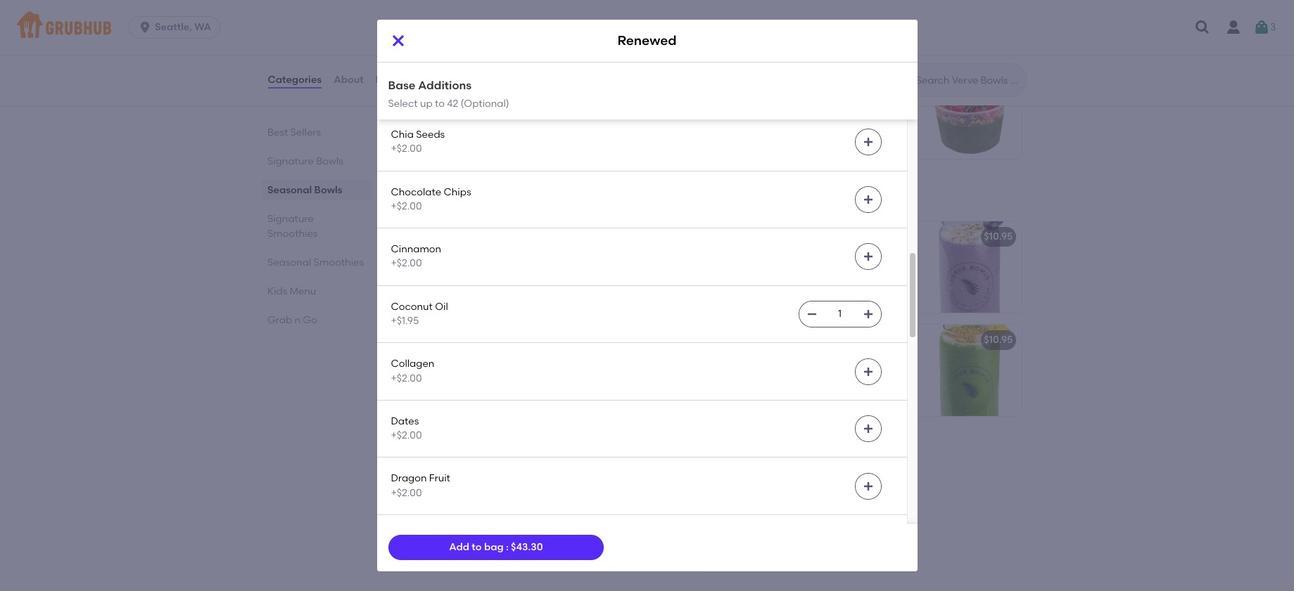 Task type: describe. For each thing, give the bounding box(es) containing it.
almond inside açai sorbet blended with avocado, banana, spinach, kale, green spirulina, and house-made almond milk. topped with organic granola, strawberries, and cacao nibs.
[[856, 125, 893, 137]]

chagaccino smoothie
[[411, 489, 519, 501]]

chia
[[391, 129, 414, 141]]

sellers
[[290, 127, 321, 139]]

chips
[[444, 186, 471, 198]]

reviews button
[[375, 55, 415, 106]]

1 vertical spatial bowls
[[316, 156, 343, 168]]

recovery image
[[601, 222, 706, 313]]

bee green image
[[916, 325, 1022, 417]]

seattle, wa
[[155, 21, 211, 33]]

svg image inside "main navigation" navigation
[[1195, 19, 1211, 36]]

+$2.00 inside cinnamon +$2.00
[[391, 258, 422, 270]]

cacao
[[811, 154, 842, 166]]

bee
[[761, 369, 779, 381]]

mango, for ginger,
[[726, 354, 763, 366]]

seasonal down signature bowls
[[267, 184, 312, 196]]

green
[[836, 111, 864, 123]]

milk.
[[726, 140, 748, 152]]

mango, for house-
[[411, 354, 448, 366]]

peanut inside * performance * banana, blueberry, choice of protein powder, peanut butter, oats, house-made almond milk
[[850, 265, 884, 277]]

+$2.00 inside chia seeds +$2.00
[[391, 143, 422, 155]]

performance for protein
[[418, 251, 480, 263]]

uncrustabowl
[[411, 77, 478, 89]]

sorbet
[[750, 97, 781, 109]]

fruit
[[429, 473, 450, 485]]

reviews
[[376, 74, 415, 86]]

house- inside açai sorbet blended with avocado, banana, spinach, kale, green spirulina, and house-made almond milk. topped with organic granola, strawberries, and cacao nibs.
[[793, 125, 826, 137]]

chagaccino for smoothie
[[411, 489, 471, 501]]

+
[[1010, 77, 1016, 89]]

Search Verve Bowls - Capitol Hill search field
[[915, 74, 1022, 87]]

+$2.00 inside "cacao powder +$2.00"
[[391, 28, 422, 40]]

best
[[267, 127, 288, 139]]

cacao
[[391, 14, 424, 26]]

protein inside * performance * banana, blueberry, choice of protein powder, peanut butter, oats, house-made almond milk
[[772, 265, 807, 277]]

6 +$2.00 from the top
[[391, 430, 422, 442]]

powder, inside * performance * banana, choice of protein powder, peanut butter, house-made almond milk
[[447, 265, 486, 277]]

uncrustabowl button
[[402, 68, 706, 159]]

1 horizontal spatial seasonal bowls
[[399, 35, 515, 52]]

1 horizontal spatial to
[[472, 542, 482, 554]]

+$3.00
[[391, 86, 422, 98]]

add to bag : $43.30
[[449, 542, 543, 554]]

oats,
[[760, 280, 783, 292]]

dates +$2.00
[[391, 416, 422, 442]]

renewed image
[[601, 325, 706, 417]]

seattle,
[[155, 21, 192, 33]]

* performance * banana, blueberry, choice of protein powder, peanut butter, oats, house-made almond milk
[[726, 251, 895, 306]]

about
[[334, 74, 364, 86]]

smoothies up menu
[[313, 257, 364, 269]]

dragon
[[391, 473, 427, 485]]

chagaccino +$3.00
[[391, 71, 451, 98]]

to inside base additions select up to 42 (optional)
[[435, 98, 445, 109]]

1 * from the left
[[411, 251, 415, 263]]

$43.30
[[511, 542, 543, 554]]

almond inside * performance * banana, choice of protein powder, peanut butter, house-made almond milk
[[474, 280, 511, 292]]

collagen
[[391, 358, 435, 370]]

spirulina,
[[726, 125, 769, 137]]

bee
[[726, 335, 744, 347]]

+$1.95
[[391, 315, 419, 327]]

of inside * performance * banana, blueberry, choice of protein powder, peanut butter, oats, house-made almond milk
[[761, 265, 770, 277]]

0 vertical spatial renewed
[[618, 33, 677, 49]]

mango, pineapple, spinach, kale, ginger, bee pollen, house-made lemon juice, water
[[726, 354, 884, 395]]

$9.95
[[674, 335, 698, 347]]

kids menu
[[267, 286, 316, 298]]

cinnamon +$2.00
[[391, 244, 441, 270]]

banana, inside * performance * banana, choice of protein powder, peanut butter, house-made almond milk
[[489, 251, 530, 263]]

1 vertical spatial with
[[789, 140, 809, 152]]

made inside * performance * banana, blueberry, choice of protein powder, peanut butter, oats, house-made almond milk
[[819, 280, 847, 292]]

milk inside * performance * banana, blueberry, choice of protein powder, peanut butter, oats, house-made almond milk
[[726, 294, 746, 306]]

ginger, inside mango, pineapple, banana, ginger, house-made lemon juice, water
[[546, 354, 579, 366]]

* performance * banana, choice of protein powder, peanut butter, house-made almond milk
[[411, 251, 576, 292]]

3 button
[[1254, 15, 1276, 40]]

4 * from the left
[[798, 251, 802, 263]]

house- inside mango, pineapple, spinach, kale, ginger, bee pollen, house-made lemon juice, water
[[816, 369, 849, 381]]

choice inside * performance * banana, choice of protein powder, peanut butter, house-made almond milk
[[532, 251, 564, 263]]

smoothies right chips
[[475, 189, 553, 206]]

made inside mango, pineapple, banana, ginger, house-made lemon juice, water
[[444, 369, 472, 381]]

add
[[449, 542, 470, 554]]

blueberry,
[[847, 251, 895, 263]]

pineapple, for lemon
[[450, 354, 501, 366]]

lemon inside mango, pineapple, spinach, kale, ginger, bee pollen, house-made lemon juice, water
[[726, 383, 756, 395]]

0 vertical spatial signature smoothies
[[399, 189, 553, 206]]

strawberries,
[[726, 154, 787, 166]]

banana, inside * performance * banana, blueberry, choice of protein powder, peanut butter, oats, house-made almond milk
[[805, 251, 845, 263]]

powder
[[426, 14, 462, 26]]

green
[[747, 335, 776, 347]]

+$2.00 inside chocolate chips +$2.00
[[391, 200, 422, 212]]

bag
[[484, 542, 504, 554]]

categories
[[268, 74, 322, 86]]

chocolate chips +$2.00
[[391, 186, 471, 212]]

grab n go
[[267, 315, 317, 327]]

1 vertical spatial renewed
[[411, 335, 456, 347]]

0 vertical spatial signature
[[267, 156, 313, 168]]

oil
[[435, 301, 448, 313]]

+$2.00 inside dragon fruit +$2.00
[[391, 488, 422, 500]]

chagaccino smoothie button
[[402, 480, 706, 571]]

n
[[294, 315, 300, 327]]

signature bowls
[[267, 156, 343, 168]]

categories button
[[267, 55, 323, 106]]

svg image inside seattle, wa button
[[138, 20, 152, 34]]

butter, inside * performance * banana, choice of protein powder, peanut butter, house-made almond milk
[[525, 265, 556, 277]]

smoothies up 'smoothie' on the left bottom
[[471, 446, 549, 464]]

açai sorbet blended with avocado, banana, spinach, kale, green spirulina, and house-made almond milk. topped with organic granola, strawberries, and cacao nibs.
[[726, 97, 893, 166]]

3 * from the left
[[726, 251, 731, 263]]

base
[[388, 79, 416, 92]]

spinach, inside mango, pineapple, spinach, kale, ginger, bee pollen, house-made lemon juice, water
[[819, 354, 859, 366]]

made inside * performance * banana, choice of protein powder, peanut butter, house-made almond milk
[[444, 280, 472, 292]]

seasonal up 'fruit'
[[399, 446, 468, 464]]

made inside mango, pineapple, spinach, kale, ginger, bee pollen, house-made lemon juice, water
[[849, 369, 877, 381]]

of inside * performance * banana, choice of protein powder, peanut butter, house-made almond milk
[[567, 251, 576, 263]]

chocolate
[[391, 186, 441, 198]]

2 vertical spatial bowls
[[314, 184, 342, 196]]

seasonal up kids menu
[[267, 257, 311, 269]]



Task type: locate. For each thing, give the bounding box(es) containing it.
peanut
[[488, 265, 523, 277], [850, 265, 884, 277]]

protein inside * performance * banana, choice of protein powder, peanut butter, house-made almond milk
[[411, 265, 445, 277]]

mango,
[[411, 354, 448, 366], [726, 354, 763, 366]]

0 horizontal spatial powder,
[[447, 265, 486, 277]]

banana, inside mango, pineapple, banana, ginger, house-made lemon juice, water
[[503, 354, 544, 366]]

1 horizontal spatial powder,
[[809, 265, 847, 277]]

4 +$2.00 from the top
[[391, 258, 422, 270]]

dragon fruit +$2.00
[[391, 473, 450, 500]]

mango, pineapple, banana, ginger, house-made lemon juice, water
[[411, 354, 579, 381]]

0 horizontal spatial kale,
[[812, 111, 834, 123]]

bowls down signature bowls
[[314, 184, 342, 196]]

1 horizontal spatial protein
[[772, 265, 807, 277]]

7 +$2.00 from the top
[[391, 488, 422, 500]]

+$2.00 down collagen
[[391, 373, 422, 385]]

kale,
[[812, 111, 834, 123], [862, 354, 884, 366]]

1 pineapple, from the left
[[450, 354, 501, 366]]

1 horizontal spatial lemon
[[726, 383, 756, 395]]

0 horizontal spatial milk
[[514, 280, 533, 292]]

milk
[[514, 280, 533, 292], [726, 294, 746, 306]]

svg image for collagen +$2.00
[[863, 366, 874, 378]]

0 vertical spatial spinach,
[[769, 111, 809, 123]]

3
[[1270, 21, 1276, 33]]

1 vertical spatial chagaccino
[[411, 489, 471, 501]]

svg image inside 3 button
[[1254, 19, 1270, 36]]

1 vertical spatial butter,
[[726, 280, 757, 292]]

smoothies up kids menu
[[267, 228, 317, 240]]

0 horizontal spatial seasonal bowls
[[267, 184, 342, 196]]

0 vertical spatial seasonal smoothies
[[267, 257, 364, 269]]

made right "pollen,"
[[849, 369, 877, 381]]

seeds
[[416, 129, 445, 141]]

house- up organic
[[793, 125, 826, 137]]

chia seeds +$2.00
[[391, 129, 445, 155]]

1 vertical spatial to
[[472, 542, 482, 554]]

menu
[[289, 286, 316, 298]]

0 horizontal spatial seasonal smoothies
[[267, 257, 364, 269]]

2 powder, from the left
[[809, 265, 847, 277]]

2 input item quantity number field from the top
[[825, 302, 856, 327]]

$14.50 +
[[980, 77, 1016, 89]]

0 vertical spatial to
[[435, 98, 445, 109]]

with right 'topped'
[[789, 140, 809, 152]]

$10.95 for mango, pineapple, spinach, kale, ginger, bee pollen, house-made lemon juice, water
[[984, 335, 1013, 347]]

+$2.00 down dragon on the left of the page
[[391, 488, 422, 500]]

best sellers
[[267, 127, 321, 139]]

1 vertical spatial and
[[790, 154, 809, 166]]

1 vertical spatial juice,
[[758, 383, 783, 395]]

0 vertical spatial lemon
[[474, 369, 504, 381]]

1 +$2.00 from the top
[[391, 28, 422, 40]]

1 horizontal spatial of
[[761, 265, 770, 277]]

protein
[[411, 265, 445, 277], [772, 265, 807, 277]]

1 horizontal spatial performance
[[733, 251, 795, 263]]

$14.50
[[980, 77, 1010, 89]]

2 peanut from the left
[[850, 265, 884, 277]]

1 vertical spatial $10.95
[[984, 335, 1013, 347]]

1 $10.95 from the top
[[984, 231, 1013, 243]]

bowls down sellers
[[316, 156, 343, 168]]

wa
[[194, 21, 211, 33]]

cinnamon
[[391, 244, 441, 256]]

signature down signature bowls
[[267, 213, 313, 225]]

kale yeah image
[[916, 68, 1022, 159]]

0 vertical spatial bowls
[[471, 35, 515, 52]]

butter, inside * performance * banana, blueberry, choice of protein powder, peanut butter, oats, house-made almond milk
[[726, 280, 757, 292]]

açai
[[726, 97, 748, 109]]

0 vertical spatial chagaccino
[[391, 71, 451, 83]]

* performance * banana, choice of protein powder, peanut butter, house-made almond milk button
[[402, 222, 706, 313]]

$10.95
[[984, 231, 1013, 243], [984, 335, 1013, 347]]

0 vertical spatial juice,
[[507, 369, 532, 381]]

2 protein from the left
[[772, 265, 807, 277]]

kale, inside açai sorbet blended with avocado, banana, spinach, kale, green spirulina, and house-made almond milk. topped with organic granola, strawberries, and cacao nibs.
[[812, 111, 834, 123]]

main navigation navigation
[[0, 0, 1294, 55]]

signature up cinnamon
[[399, 189, 472, 206]]

choice inside * performance * banana, blueberry, choice of protein powder, peanut butter, oats, house-made almond milk
[[726, 265, 758, 277]]

seasonal smoothies
[[267, 257, 364, 269], [399, 446, 549, 464]]

+$2.00 down dates
[[391, 430, 422, 442]]

peanut inside * performance * banana, choice of protein powder, peanut butter, house-made almond milk
[[488, 265, 523, 277]]

seasonal bowls down powder
[[399, 35, 515, 52]]

mango, down bee green at the right bottom
[[726, 354, 763, 366]]

coconut
[[391, 301, 433, 313]]

water inside mango, pineapple, spinach, kale, ginger, bee pollen, house-made lemon juice, water
[[786, 383, 813, 395]]

water inside mango, pineapple, banana, ginger, house-made lemon juice, water
[[534, 369, 562, 381]]

0 horizontal spatial spinach,
[[769, 111, 809, 123]]

lemon
[[474, 369, 504, 381], [726, 383, 756, 395]]

0 horizontal spatial performance
[[418, 251, 480, 263]]

spinach, inside açai sorbet blended with avocado, banana, spinach, kale, green spirulina, and house-made almond milk. topped with organic granola, strawberries, and cacao nibs.
[[769, 111, 809, 123]]

0 horizontal spatial protein
[[411, 265, 445, 277]]

house- right "pollen,"
[[816, 369, 849, 381]]

nibs.
[[844, 154, 866, 166]]

pineapple, up "pollen,"
[[765, 354, 816, 366]]

smoothies
[[475, 189, 553, 206], [267, 228, 317, 240], [313, 257, 364, 269], [471, 446, 549, 464]]

1 horizontal spatial milk
[[726, 294, 746, 306]]

1 vertical spatial input item quantity number field
[[825, 302, 856, 327]]

pollen,
[[782, 369, 814, 381]]

seasonal
[[399, 35, 468, 52], [267, 184, 312, 196], [267, 257, 311, 269], [399, 446, 468, 464]]

house- up oil at the bottom of the page
[[411, 280, 444, 292]]

lemon inside mango, pineapple, banana, ginger, house-made lemon juice, water
[[474, 369, 504, 381]]

house-
[[793, 125, 826, 137], [411, 280, 444, 292], [786, 280, 819, 292], [411, 369, 444, 381], [816, 369, 849, 381]]

1 vertical spatial lemon
[[726, 383, 756, 395]]

ginger,
[[546, 354, 579, 366], [726, 369, 759, 381]]

+$2.00 down cinnamon
[[391, 258, 422, 270]]

pineapple, inside mango, pineapple, banana, ginger, house-made lemon juice, water
[[450, 354, 501, 366]]

smoothie
[[473, 489, 519, 501]]

performance up oats,
[[733, 251, 795, 263]]

1 horizontal spatial spinach,
[[819, 354, 859, 366]]

made inside açai sorbet blended with avocado, banana, spinach, kale, green spirulina, and house-made almond milk. topped with organic granola, strawberries, and cacao nibs.
[[826, 125, 854, 137]]

svg image for chocolate chips +$2.00
[[863, 194, 874, 205]]

1 horizontal spatial renewed
[[618, 33, 677, 49]]

juice, inside mango, pineapple, spinach, kale, ginger, bee pollen, house-made lemon juice, water
[[758, 383, 783, 395]]

+$2.00 inside 'collagen +$2.00'
[[391, 373, 422, 385]]

signature inside signature smoothies
[[267, 213, 313, 225]]

1 performance from the left
[[418, 251, 480, 263]]

1 vertical spatial ginger,
[[726, 369, 759, 381]]

1 vertical spatial signature
[[399, 189, 472, 206]]

0 horizontal spatial with
[[789, 140, 809, 152]]

bowls
[[471, 35, 515, 52], [316, 156, 343, 168], [314, 184, 342, 196]]

1 input item quantity number field from the top
[[825, 15, 856, 40]]

svg image for dates +$2.00
[[863, 424, 874, 435]]

almond inside * performance * banana, blueberry, choice of protein powder, peanut butter, oats, house-made almond milk
[[849, 280, 886, 292]]

blended
[[783, 97, 823, 109]]

0 vertical spatial with
[[825, 97, 845, 109]]

1 mango, from the left
[[411, 354, 448, 366]]

pineapple, for pollen,
[[765, 354, 816, 366]]

0 vertical spatial water
[[534, 369, 562, 381]]

0 vertical spatial and
[[771, 125, 790, 137]]

chagaccino down 'fruit'
[[411, 489, 471, 501]]

house- inside * performance * banana, choice of protein powder, peanut butter, house-made almond milk
[[411, 280, 444, 292]]

performance inside * performance * banana, blueberry, choice of protein powder, peanut butter, oats, house-made almond milk
[[733, 251, 795, 263]]

svg image
[[1254, 19, 1270, 36], [138, 20, 152, 34], [390, 32, 407, 49], [863, 252, 874, 263], [806, 309, 818, 320], [863, 481, 874, 493]]

avocado,
[[847, 97, 893, 109]]

select
[[388, 98, 418, 109]]

house- right oats,
[[786, 280, 819, 292]]

2 $10.95 from the top
[[984, 335, 1013, 347]]

chagaccino smoothie image
[[601, 480, 706, 571]]

chagaccino inside button
[[411, 489, 471, 501]]

0 horizontal spatial butter,
[[525, 265, 556, 277]]

1 powder, from the left
[[447, 265, 486, 277]]

made right 'collagen +$2.00'
[[444, 369, 472, 381]]

performance
[[418, 251, 480, 263], [733, 251, 795, 263]]

made
[[826, 125, 854, 137], [444, 280, 472, 292], [819, 280, 847, 292], [444, 369, 472, 381], [849, 369, 877, 381]]

granola,
[[851, 140, 890, 152]]

2 * from the left
[[482, 251, 487, 263]]

1 vertical spatial of
[[761, 265, 770, 277]]

mango, inside mango, pineapple, banana, ginger, house-made lemon juice, water
[[411, 354, 448, 366]]

made right oats,
[[819, 280, 847, 292]]

signature down best sellers
[[267, 156, 313, 168]]

made up oil at the bottom of the page
[[444, 280, 472, 292]]

to
[[435, 98, 445, 109], [472, 542, 482, 554]]

performance for of
[[733, 251, 795, 263]]

and left cacao
[[790, 154, 809, 166]]

0 vertical spatial ginger,
[[546, 354, 579, 366]]

go
[[303, 315, 317, 327]]

about button
[[333, 55, 364, 106]]

1 vertical spatial signature smoothies
[[267, 213, 317, 240]]

grab
[[267, 315, 292, 327]]

1 vertical spatial kale,
[[862, 354, 884, 366]]

mango, inside mango, pineapple, spinach, kale, ginger, bee pollen, house-made lemon juice, water
[[726, 354, 763, 366]]

1 vertical spatial spinach,
[[819, 354, 859, 366]]

performance inside * performance * banana, choice of protein powder, peanut butter, house-made almond milk
[[418, 251, 480, 263]]

1 horizontal spatial with
[[825, 97, 845, 109]]

0 horizontal spatial of
[[567, 251, 576, 263]]

0 horizontal spatial choice
[[532, 251, 564, 263]]

0 horizontal spatial renewed
[[411, 335, 456, 347]]

banana,
[[726, 111, 767, 123], [489, 251, 530, 263], [805, 251, 845, 263], [503, 354, 544, 366]]

+$2.00
[[391, 28, 422, 40], [391, 143, 422, 155], [391, 200, 422, 212], [391, 258, 422, 270], [391, 373, 422, 385], [391, 430, 422, 442], [391, 488, 422, 500]]

blue protein image
[[916, 222, 1022, 313]]

+$2.00 down chia
[[391, 143, 422, 155]]

additions
[[418, 79, 472, 92]]

0 horizontal spatial lemon
[[474, 369, 504, 381]]

0 horizontal spatial juice,
[[507, 369, 532, 381]]

+$2.00 down chocolate
[[391, 200, 422, 212]]

pineapple, inside mango, pineapple, spinach, kale, ginger, bee pollen, house-made lemon juice, water
[[765, 354, 816, 366]]

1 horizontal spatial choice
[[726, 265, 758, 277]]

1 horizontal spatial juice,
[[758, 383, 783, 395]]

chagaccino up +$3.00
[[391, 71, 451, 83]]

svg image for chia seeds +$2.00
[[863, 137, 874, 148]]

2 pineapple, from the left
[[765, 354, 816, 366]]

up
[[420, 98, 433, 109]]

house- up dates
[[411, 369, 444, 381]]

milk inside * performance * banana, choice of protein powder, peanut butter, house-made almond milk
[[514, 280, 533, 292]]

0 vertical spatial input item quantity number field
[[825, 15, 856, 40]]

seasonal smoothies up 'chagaccino smoothie'
[[399, 446, 549, 464]]

Input item quantity number field
[[825, 15, 856, 40], [825, 302, 856, 327]]

0 horizontal spatial mango,
[[411, 354, 448, 366]]

house- inside mango, pineapple, banana, ginger, house-made lemon juice, water
[[411, 369, 444, 381]]

1 vertical spatial seasonal bowls
[[267, 184, 342, 196]]

seasonal down powder
[[399, 35, 468, 52]]

5 +$2.00 from the top
[[391, 373, 422, 385]]

1 horizontal spatial seasonal smoothies
[[399, 446, 549, 464]]

1 horizontal spatial water
[[786, 383, 813, 395]]

pineapple, right collagen
[[450, 354, 501, 366]]

dates
[[391, 416, 419, 428]]

3 +$2.00 from the top
[[391, 200, 422, 212]]

0 vertical spatial seasonal bowls
[[399, 35, 515, 52]]

kids
[[267, 286, 287, 298]]

signature smoothies
[[399, 189, 553, 206], [267, 213, 317, 240]]

1 peanut from the left
[[488, 265, 523, 277]]

kale, inside mango, pineapple, spinach, kale, ginger, bee pollen, house-made lemon juice, water
[[862, 354, 884, 366]]

2 performance from the left
[[733, 251, 795, 263]]

1 horizontal spatial mango,
[[726, 354, 763, 366]]

2 mango, from the left
[[726, 354, 763, 366]]

chagaccino for +$3.00
[[391, 71, 451, 83]]

seasonal smoothies up menu
[[267, 257, 364, 269]]

0 horizontal spatial peanut
[[488, 265, 523, 277]]

1 horizontal spatial kale,
[[862, 354, 884, 366]]

ginger, inside mango, pineapple, spinach, kale, ginger, bee pollen, house-made lemon juice, water
[[726, 369, 759, 381]]

0 vertical spatial $10.95
[[984, 231, 1013, 243]]

:
[[506, 542, 509, 554]]

spinach,
[[769, 111, 809, 123], [819, 354, 859, 366]]

coconut oil +$1.95
[[391, 301, 448, 327]]

performance up oil at the bottom of the page
[[418, 251, 480, 263]]

base additions select up to 42 (optional)
[[388, 79, 509, 109]]

cacao powder +$2.00
[[391, 14, 462, 40]]

protein up oats,
[[772, 265, 807, 277]]

seasonal bowls down signature bowls
[[267, 184, 342, 196]]

almond
[[856, 125, 893, 137], [474, 280, 511, 292], [849, 280, 886, 292]]

juice,
[[507, 369, 532, 381], [758, 383, 783, 395]]

banana, inside açai sorbet blended with avocado, banana, spinach, kale, green spirulina, and house-made almond milk. topped with organic granola, strawberries, and cacao nibs.
[[726, 111, 767, 123]]

to left 42
[[435, 98, 445, 109]]

to left bag
[[472, 542, 482, 554]]

chagaccino
[[391, 71, 451, 83], [411, 489, 471, 501]]

0 vertical spatial kale,
[[812, 111, 834, 123]]

topped
[[750, 140, 787, 152]]

house- inside * performance * banana, blueberry, choice of protein powder, peanut butter, oats, house-made almond milk
[[786, 280, 819, 292]]

butter,
[[525, 265, 556, 277], [726, 280, 757, 292]]

1 vertical spatial water
[[786, 383, 813, 395]]

made up organic
[[826, 125, 854, 137]]

*
[[411, 251, 415, 263], [482, 251, 487, 263], [726, 251, 731, 263], [798, 251, 802, 263]]

mango, down +$1.95
[[411, 354, 448, 366]]

seasonal bowls
[[399, 35, 515, 52], [267, 184, 342, 196]]

seattle, wa button
[[129, 16, 226, 39]]

0 vertical spatial of
[[567, 251, 576, 263]]

organic
[[811, 140, 848, 152]]

1 vertical spatial seasonal smoothies
[[399, 446, 549, 464]]

bowls up (optional)
[[471, 35, 515, 52]]

1 vertical spatial choice
[[726, 265, 758, 277]]

1 horizontal spatial peanut
[[850, 265, 884, 277]]

protein down cinnamon
[[411, 265, 445, 277]]

powder, inside * performance * banana, blueberry, choice of protein powder, peanut butter, oats, house-made almond milk
[[809, 265, 847, 277]]

1 horizontal spatial signature smoothies
[[399, 189, 553, 206]]

0 horizontal spatial pineapple,
[[450, 354, 501, 366]]

1 horizontal spatial butter,
[[726, 280, 757, 292]]

uncrustabowl image
[[601, 68, 706, 159]]

0 vertical spatial milk
[[514, 280, 533, 292]]

(optional)
[[461, 98, 509, 109]]

0 horizontal spatial water
[[534, 369, 562, 381]]

juice, inside mango, pineapple, banana, ginger, house-made lemon juice, water
[[507, 369, 532, 381]]

and up 'topped'
[[771, 125, 790, 137]]

0 horizontal spatial to
[[435, 98, 445, 109]]

1 horizontal spatial ginger,
[[726, 369, 759, 381]]

2 +$2.00 from the top
[[391, 143, 422, 155]]

2 vertical spatial signature
[[267, 213, 313, 225]]

collagen +$2.00
[[391, 358, 435, 385]]

0 vertical spatial choice
[[532, 251, 564, 263]]

1 protein from the left
[[411, 265, 445, 277]]

of
[[567, 251, 576, 263], [761, 265, 770, 277]]

1 horizontal spatial pineapple,
[[765, 354, 816, 366]]

42
[[447, 98, 458, 109]]

0 vertical spatial butter,
[[525, 265, 556, 277]]

+$2.00 down cacao at left top
[[391, 28, 422, 40]]

0 horizontal spatial signature smoothies
[[267, 213, 317, 240]]

with up green
[[825, 97, 845, 109]]

0 horizontal spatial ginger,
[[546, 354, 579, 366]]

and
[[771, 125, 790, 137], [790, 154, 809, 166]]

1 vertical spatial milk
[[726, 294, 746, 306]]

$10.95 for * performance * banana, blueberry, choice of protein powder, peanut butter, oats, house-made almond milk
[[984, 231, 1013, 243]]

svg image
[[1195, 19, 1211, 36], [863, 137, 874, 148], [863, 194, 874, 205], [863, 309, 874, 320], [863, 366, 874, 378], [863, 424, 874, 435]]

bee green
[[726, 335, 776, 347]]



Task type: vqa. For each thing, say whether or not it's contained in the screenshot.
Chagaccino within the button
yes



